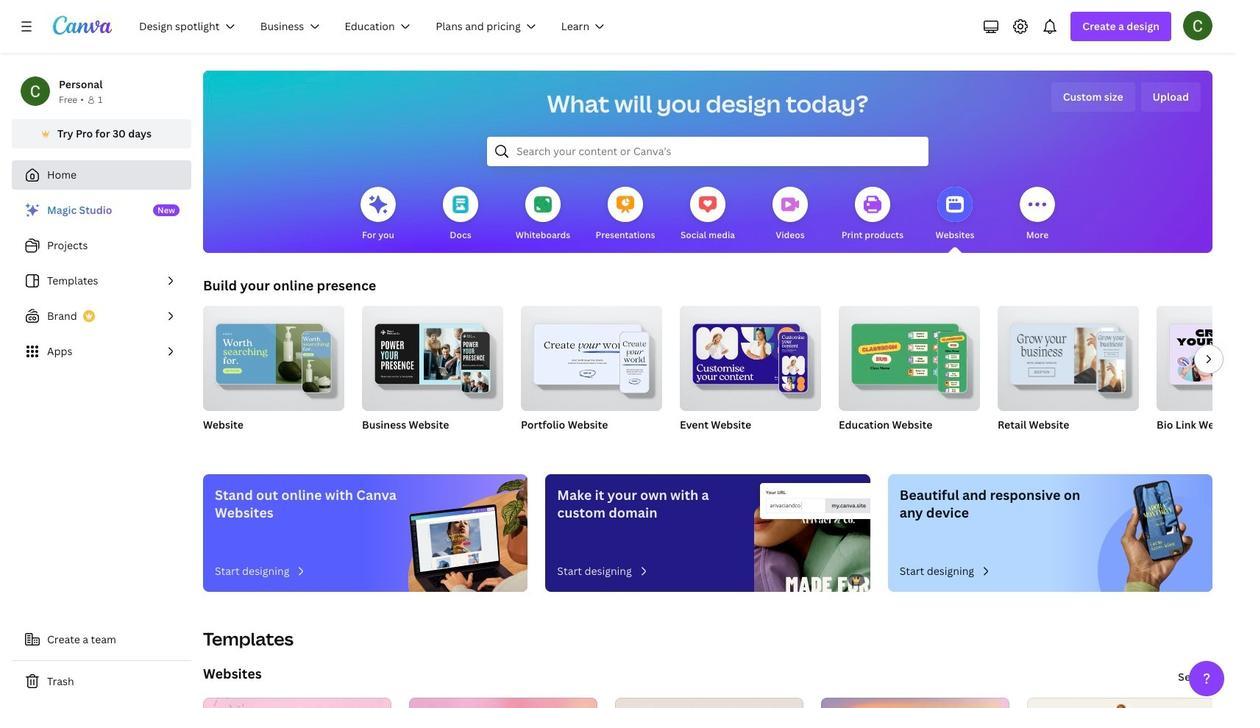 Task type: locate. For each thing, give the bounding box(es) containing it.
group
[[203, 306, 345, 451], [203, 306, 345, 412], [362, 306, 504, 451], [362, 306, 504, 412], [521, 306, 663, 451], [521, 306, 663, 412], [680, 306, 822, 451], [839, 306, 981, 451], [998, 306, 1140, 451], [998, 306, 1140, 412], [1157, 306, 1237, 451], [1157, 306, 1237, 412]]

None search field
[[487, 137, 929, 166]]

top level navigation element
[[130, 12, 621, 41]]

list
[[12, 196, 191, 367]]



Task type: describe. For each thing, give the bounding box(es) containing it.
Search search field
[[517, 138, 900, 166]]

christina overa image
[[1184, 11, 1213, 40]]



Task type: vqa. For each thing, say whether or not it's contained in the screenshot.
Christina Overa icon
yes



